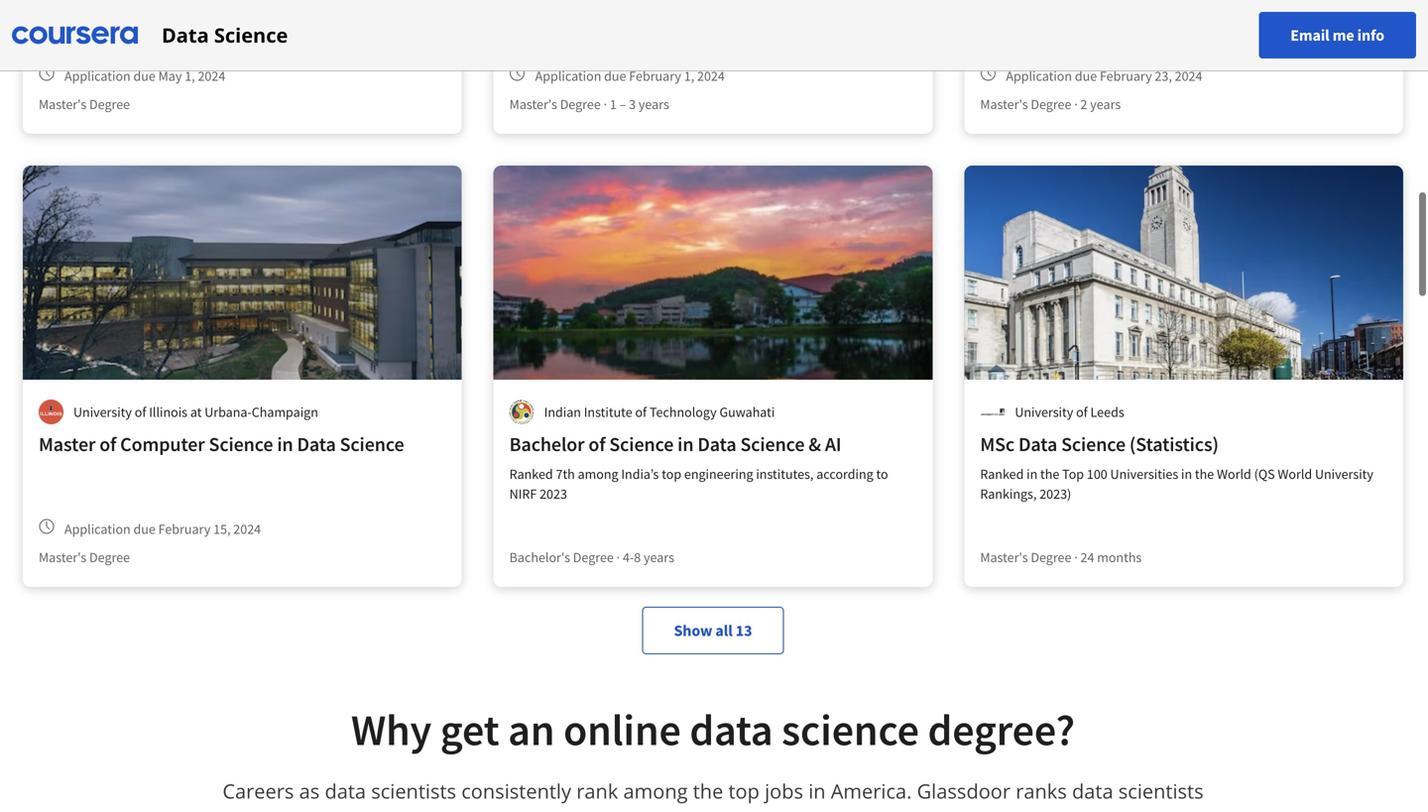 Task type: describe. For each thing, give the bounding box(es) containing it.
america.
[[831, 778, 912, 805]]

2 america from the left
[[793, 801, 869, 806]]

years right 8
[[644, 548, 674, 566]]

at
[[190, 403, 202, 421]]

university of leeds logo image
[[980, 400, 1005, 424]]

coursera image
[[12, 19, 138, 51]]

an
[[508, 702, 555, 757]]

urbana-
[[205, 403, 252, 421]]

get
[[440, 702, 499, 757]]

–
[[619, 95, 626, 113]]

indian institute of technology guwahati logo image
[[509, 400, 534, 424]]

bachelor's degree · 4-8 years
[[509, 548, 674, 566]]

on
[[1118, 801, 1143, 806]]

glassdoor
[[917, 778, 1011, 805]]

email me info button
[[1259, 12, 1416, 59]]

years right 2
[[1090, 95, 1121, 113]]

careers
[[223, 778, 294, 805]]

engineering
[[684, 465, 753, 483]]

50
[[653, 801, 676, 806]]

why
[[351, 702, 432, 757]]

universities
[[1110, 465, 1178, 483]]

15,
[[213, 520, 231, 538]]

100
[[1087, 465, 1108, 483]]

rankings,
[[980, 485, 1037, 503]]

university of illinois at urbana-champaign
[[73, 403, 318, 421]]

24
[[1081, 548, 1094, 566]]

leeds
[[1091, 403, 1124, 421]]

of left 'leeds'
[[1076, 403, 1088, 421]]

1 world from the left
[[1217, 465, 1251, 483]]

due for application due february 15, 2024
[[133, 520, 156, 538]]

nirf
[[509, 485, 537, 503]]

jobs
[[765, 778, 803, 805]]

rank
[[576, 778, 618, 805]]

science inside msc data science (statistics) ranked in the top 100 universities in the world (qs world university rankings, 2023)
[[1061, 432, 1126, 457]]

2023)
[[1040, 485, 1071, 503]]

may
[[158, 67, 182, 85]]

application for application due may 1, 2024
[[64, 67, 131, 85]]

&
[[809, 432, 821, 457]]

1, for may
[[185, 67, 195, 85]]

(qs
[[1254, 465, 1275, 483]]

third
[[300, 801, 344, 806]]

0 horizontal spatial as
[[239, 801, 259, 806]]

msc data science (statistics) ranked in the top 100 universities in the world (qs world university rankings, 2023)
[[980, 432, 1374, 503]]

technology
[[650, 403, 717, 421]]

master's degree · 2 years
[[980, 95, 1121, 113]]

application for application due february 15, 2024
[[64, 520, 131, 538]]

consistently
[[461, 778, 571, 805]]

· for 24
[[1074, 548, 1078, 566]]

2023
[[540, 485, 567, 503]]

data up may
[[162, 21, 209, 49]]

indian institute of technology guwahati
[[544, 403, 775, 421]]

2 horizontal spatial data
[[1072, 778, 1113, 805]]

2 world from the left
[[1278, 465, 1312, 483]]

master's degree · 1 – 3 years
[[509, 95, 669, 113]]

2
[[1081, 95, 1088, 113]]

master's for 24
[[980, 548, 1028, 566]]

guwahati
[[720, 403, 775, 421]]

their
[[554, 801, 598, 806]]

bachelor of science in data science & ai ranked 7th among india's top engineering institutes, according to nirf 2023
[[509, 432, 888, 503]]

master's degree · 24 months
[[980, 548, 1142, 566]]

degree for 4-
[[573, 548, 614, 566]]

info
[[1357, 25, 1385, 45]]

application due may 1, 2024
[[64, 67, 225, 85]]

india's
[[621, 465, 659, 483]]

application for application due february 1, 2024
[[535, 67, 601, 85]]

1 horizontal spatial data
[[690, 702, 773, 757]]

the
[[943, 801, 977, 806]]

1 master's degree from the top
[[39, 95, 130, 113]]

report.
[[874, 801, 938, 806]]

data science
[[162, 21, 288, 49]]

institutes,
[[756, 465, 814, 483]]

1 job from the left
[[394, 801, 424, 806]]

the down (statistics)
[[1195, 465, 1214, 483]]

bachelor's
[[509, 548, 570, 566]]

degree down application due february 15, 2024 at the bottom left of the page
[[89, 548, 130, 566]]

degree for 2
[[1031, 95, 1072, 113]]

application due february 15, 2024
[[64, 520, 261, 538]]

to
[[876, 465, 888, 483]]

show all 13 button
[[642, 607, 784, 655]]

master
[[39, 432, 96, 457]]

institute
[[584, 403, 632, 421]]

(statistics)
[[1130, 432, 1219, 457]]

application for application due february 23, 2024
[[1006, 67, 1072, 85]]

2024 for application due may 1, 2024
[[198, 67, 225, 85]]

2 scientists from the left
[[1119, 778, 1204, 805]]

online
[[563, 702, 681, 757]]

in inside bachelor of science in data science & ai ranked 7th among india's top engineering institutes, according to nirf 2023
[[678, 432, 694, 457]]

months
[[1097, 548, 1142, 566]]

2 job from the left
[[982, 801, 1012, 806]]



Task type: locate. For each thing, give the bounding box(es) containing it.
due up 1
[[604, 67, 626, 85]]

world right (qs
[[1278, 465, 1312, 483]]

data down 'why'
[[325, 778, 366, 805]]

email me info
[[1291, 25, 1385, 45]]

1 horizontal spatial university
[[1015, 403, 1073, 421]]

careers as data scientists consistently rank among the top jobs in america. glassdoor ranks data scientists as the third best job in america in their 2022 50 best jobs in america report. the job ranks high on bes
[[223, 778, 1204, 806]]

job right the
[[982, 801, 1012, 806]]

msc
[[980, 432, 1015, 457]]

why get an online data science degree?
[[351, 702, 1075, 757]]

due left may
[[133, 67, 156, 85]]

job right best
[[394, 801, 424, 806]]

degree down the application due may 1, 2024
[[89, 95, 130, 113]]

show
[[674, 621, 712, 641]]

2022
[[603, 801, 648, 806]]

degree left 24
[[1031, 548, 1072, 566]]

degree left 1
[[560, 95, 601, 113]]

0 horizontal spatial job
[[394, 801, 424, 806]]

2024 for application due february 15, 2024
[[233, 520, 261, 538]]

data up engineering at the bottom of page
[[698, 432, 736, 457]]

4-
[[623, 548, 634, 566]]

university for msc data science (statistics)
[[1015, 403, 1073, 421]]

university up master
[[73, 403, 132, 421]]

application due february 23, 2024
[[1006, 67, 1203, 85]]

3
[[629, 95, 636, 113]]

degree for 1
[[560, 95, 601, 113]]

0 vertical spatial among
[[578, 465, 618, 483]]

0 horizontal spatial university
[[73, 403, 132, 421]]

of
[[135, 403, 146, 421], [635, 403, 647, 421], [1076, 403, 1088, 421], [99, 432, 116, 457], [589, 432, 605, 457]]

2 horizontal spatial university
[[1315, 465, 1374, 483]]

degree left 4-
[[573, 548, 614, 566]]

0 horizontal spatial world
[[1217, 465, 1251, 483]]

of right the institute
[[635, 403, 647, 421]]

according
[[816, 465, 873, 483]]

years right 3
[[639, 95, 669, 113]]

top right india's
[[662, 465, 681, 483]]

1 scientists from the left
[[371, 778, 456, 805]]

due up 2
[[1075, 67, 1097, 85]]

data left on
[[1072, 778, 1113, 805]]

data right the msc
[[1019, 432, 1057, 457]]

ranked up nirf
[[509, 465, 553, 483]]

top
[[1062, 465, 1084, 483]]

among right rank
[[623, 778, 688, 805]]

degree?
[[928, 702, 1075, 757]]

computer
[[120, 432, 205, 457]]

due for application due may 1, 2024
[[133, 67, 156, 85]]

1 horizontal spatial among
[[623, 778, 688, 805]]

application up master's degree · 2 years
[[1006, 67, 1072, 85]]

2 master's degree from the top
[[39, 548, 130, 566]]

8
[[634, 548, 641, 566]]

as left third
[[239, 801, 259, 806]]

best
[[681, 801, 722, 806]]

university inside msc data science (statistics) ranked in the top 100 universities in the world (qs world university rankings, 2023)
[[1315, 465, 1374, 483]]

master's for 1
[[509, 95, 557, 113]]

0 horizontal spatial february
[[158, 520, 211, 538]]

1 horizontal spatial job
[[982, 801, 1012, 806]]

scientists down 'why'
[[371, 778, 456, 805]]

1 horizontal spatial scientists
[[1119, 778, 1204, 805]]

2024 for application due february 1, 2024
[[697, 67, 725, 85]]

the left third
[[264, 801, 295, 806]]

2024 for application due february 23, 2024
[[1175, 67, 1203, 85]]

february
[[629, 67, 681, 85], [1100, 67, 1152, 85], [158, 520, 211, 538]]

as
[[299, 778, 320, 805], [239, 801, 259, 806]]

due for application due february 23, 2024
[[1075, 67, 1097, 85]]

indian
[[544, 403, 581, 421]]

ai
[[825, 432, 842, 457]]

· for 2
[[1074, 95, 1078, 113]]

america down get
[[451, 801, 527, 806]]

0 horizontal spatial ranked
[[509, 465, 553, 483]]

application
[[64, 67, 131, 85], [535, 67, 601, 85], [1006, 67, 1072, 85], [64, 520, 131, 538]]

bachelor
[[509, 432, 585, 457]]

1, for february
[[684, 67, 694, 85]]

of for data
[[99, 432, 116, 457]]

due for application due february 1, 2024
[[604, 67, 626, 85]]

application up master's degree · 1 – 3 years
[[535, 67, 601, 85]]

ranked inside bachelor of science in data science & ai ranked 7th among india's top engineering institutes, according to nirf 2023
[[509, 465, 553, 483]]

job
[[394, 801, 424, 806], [982, 801, 1012, 806]]

application due february 1, 2024
[[535, 67, 725, 85]]

among right '7th' on the left bottom of the page
[[578, 465, 618, 483]]

1 horizontal spatial america
[[793, 801, 869, 806]]

data inside bachelor of science in data science & ai ranked 7th among india's top engineering institutes, according to nirf 2023
[[698, 432, 736, 457]]

february left "23,"
[[1100, 67, 1152, 85]]

0 horizontal spatial top
[[662, 465, 681, 483]]

0 horizontal spatial america
[[451, 801, 527, 806]]

the up 2023)
[[1040, 465, 1060, 483]]

0 horizontal spatial scientists
[[371, 778, 456, 805]]

0 vertical spatial top
[[662, 465, 681, 483]]

due left 15, in the bottom left of the page
[[133, 520, 156, 538]]

1 vertical spatial master's degree
[[39, 548, 130, 566]]

· left 1
[[604, 95, 607, 113]]

the left jobs
[[693, 778, 723, 805]]

me
[[1333, 25, 1354, 45]]

0 horizontal spatial data
[[325, 778, 366, 805]]

application down coursera image
[[64, 67, 131, 85]]

degree
[[89, 95, 130, 113], [560, 95, 601, 113], [1031, 95, 1072, 113], [89, 548, 130, 566], [573, 548, 614, 566], [1031, 548, 1072, 566]]

february for 15,
[[158, 520, 211, 538]]

science
[[782, 702, 919, 757]]

all
[[716, 621, 733, 641]]

top
[[662, 465, 681, 483], [728, 778, 760, 805]]

university of illinois at urbana-champaign logo image
[[39, 400, 63, 424]]

1
[[610, 95, 617, 113]]

ranked up 'rankings,'
[[980, 465, 1024, 483]]

1 horizontal spatial top
[[728, 778, 760, 805]]

1 horizontal spatial as
[[299, 778, 320, 805]]

world left (qs
[[1217, 465, 1251, 483]]

· for 4-
[[617, 548, 620, 566]]

america
[[451, 801, 527, 806], [793, 801, 869, 806]]

1 horizontal spatial february
[[629, 67, 681, 85]]

· left 24
[[1074, 548, 1078, 566]]

february left 15, in the bottom left of the page
[[158, 520, 211, 538]]

data up careers as data scientists consistently rank among the top jobs in america. glassdoor ranks data scientists as the third best job in america in their 2022 50 best jobs in america report. the job ranks high on bes
[[690, 702, 773, 757]]

scientists
[[371, 778, 456, 805], [1119, 778, 1204, 805]]

data
[[690, 702, 773, 757], [325, 778, 366, 805], [1072, 778, 1113, 805]]

of inside bachelor of science in data science & ai ranked 7th among india's top engineering institutes, according to nirf 2023
[[589, 432, 605, 457]]

ranks
[[1016, 778, 1067, 805], [1017, 801, 1068, 806]]

top inside bachelor of science in data science & ai ranked 7th among india's top engineering institutes, according to nirf 2023
[[662, 465, 681, 483]]

february for 1,
[[629, 67, 681, 85]]

university for master of computer science in data science
[[73, 403, 132, 421]]

of for science
[[589, 432, 605, 457]]

· left 4-
[[617, 548, 620, 566]]

2 1, from the left
[[684, 67, 694, 85]]

ranked
[[509, 465, 553, 483], [980, 465, 1024, 483]]

university
[[73, 403, 132, 421], [1015, 403, 1073, 421], [1315, 465, 1374, 483]]

of for champaign
[[135, 403, 146, 421]]

champaign
[[252, 403, 318, 421]]

data inside msc data science (statistics) ranked in the top 100 universities in the world (qs world university rankings, 2023)
[[1019, 432, 1057, 457]]

years
[[639, 95, 669, 113], [1090, 95, 1121, 113], [644, 548, 674, 566]]

america left report.
[[793, 801, 869, 806]]

in
[[277, 432, 293, 457], [678, 432, 694, 457], [1027, 465, 1038, 483], [1181, 465, 1192, 483], [809, 778, 826, 805], [429, 801, 446, 806], [532, 801, 549, 806], [771, 801, 788, 806]]

ranked inside msc data science (statistics) ranked in the top 100 universities in the world (qs world university rankings, 2023)
[[980, 465, 1024, 483]]

among inside careers as data scientists consistently rank among the top jobs in america. glassdoor ranks data scientists as the third best job in america in their 2022 50 best jobs in america report. the job ranks high on bes
[[623, 778, 688, 805]]

among inside bachelor of science in data science & ai ranked 7th among india's top engineering institutes, according to nirf 2023
[[578, 465, 618, 483]]

1 vertical spatial top
[[728, 778, 760, 805]]

0 vertical spatial master's degree
[[39, 95, 130, 113]]

illinois
[[149, 403, 187, 421]]

0 horizontal spatial 1,
[[185, 67, 195, 85]]

0 horizontal spatial among
[[578, 465, 618, 483]]

· for 1
[[604, 95, 607, 113]]

university of leeds
[[1015, 403, 1124, 421]]

the
[[1040, 465, 1060, 483], [1195, 465, 1214, 483], [693, 778, 723, 805], [264, 801, 295, 806]]

top left jobs
[[728, 778, 760, 805]]

of down the institute
[[589, 432, 605, 457]]

february up 3
[[629, 67, 681, 85]]

top inside careers as data scientists consistently rank among the top jobs in america. glassdoor ranks data scientists as the third best job in america in their 2022 50 best jobs in america report. the job ranks high on bes
[[728, 778, 760, 805]]

1 vertical spatial among
[[623, 778, 688, 805]]

1 horizontal spatial ranked
[[980, 465, 1024, 483]]

2 ranked from the left
[[980, 465, 1024, 483]]

best
[[349, 801, 389, 806]]

world
[[1217, 465, 1251, 483], [1278, 465, 1312, 483]]

degree left 2
[[1031, 95, 1072, 113]]

university right the university of leeds logo
[[1015, 403, 1073, 421]]

as right careers
[[299, 778, 320, 805]]

1 horizontal spatial world
[[1278, 465, 1312, 483]]

show all 13
[[674, 621, 752, 641]]

13
[[736, 621, 752, 641]]

1 america from the left
[[451, 801, 527, 806]]

master's for 2
[[980, 95, 1028, 113]]

university right (qs
[[1315, 465, 1374, 483]]

1 1, from the left
[[185, 67, 195, 85]]

23,
[[1155, 67, 1172, 85]]

application down master
[[64, 520, 131, 538]]

· left 2
[[1074, 95, 1078, 113]]

email
[[1291, 25, 1330, 45]]

·
[[604, 95, 607, 113], [1074, 95, 1078, 113], [617, 548, 620, 566], [1074, 548, 1078, 566]]

7th
[[556, 465, 575, 483]]

high
[[1073, 801, 1113, 806]]

of right master
[[99, 432, 116, 457]]

data down champaign
[[297, 432, 336, 457]]

scientists right 'high' on the right
[[1119, 778, 1204, 805]]

master's degree down the application due may 1, 2024
[[39, 95, 130, 113]]

among
[[578, 465, 618, 483], [623, 778, 688, 805]]

master of computer science in data science
[[39, 432, 404, 457]]

of left illinois
[[135, 403, 146, 421]]

1 ranked from the left
[[509, 465, 553, 483]]

jobs
[[727, 801, 766, 806]]

2 horizontal spatial february
[[1100, 67, 1152, 85]]

data
[[162, 21, 209, 49], [297, 432, 336, 457], [698, 432, 736, 457], [1019, 432, 1057, 457]]

1 horizontal spatial 1,
[[684, 67, 694, 85]]

master's degree
[[39, 95, 130, 113], [39, 548, 130, 566]]

master's degree down application due february 15, 2024 at the bottom left of the page
[[39, 548, 130, 566]]

february for 23,
[[1100, 67, 1152, 85]]

degree for 24
[[1031, 548, 1072, 566]]



Task type: vqa. For each thing, say whether or not it's contained in the screenshot.
Application due February 15, 2024 in the bottom left of the page
yes



